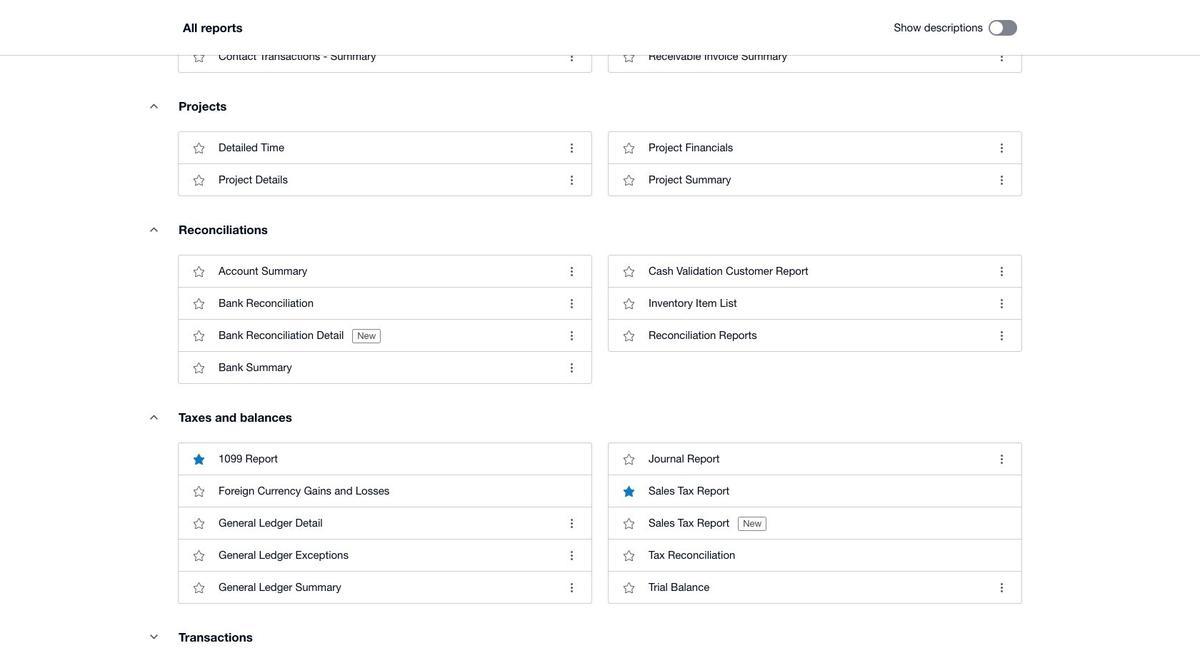 Task type: locate. For each thing, give the bounding box(es) containing it.
remove favorite image
[[184, 445, 213, 474], [614, 477, 643, 506]]

5 more options image from the top
[[557, 354, 586, 382]]

0 horizontal spatial remove favorite image
[[184, 445, 213, 474]]

favorite image
[[184, 42, 213, 71], [614, 42, 643, 71], [184, 134, 213, 162], [614, 134, 643, 162], [184, 257, 213, 286], [614, 289, 643, 318], [184, 322, 213, 350], [614, 445, 643, 474], [184, 509, 213, 538], [614, 542, 643, 570]]

expand report group image
[[139, 215, 168, 244]]

1 horizontal spatial remove favorite image
[[614, 477, 643, 506]]

2 expand report group image from the top
[[139, 403, 168, 432]]

2 more options image from the top
[[557, 166, 586, 194]]

more options image
[[557, 134, 586, 162], [557, 166, 586, 194], [557, 289, 586, 318], [557, 322, 586, 350], [557, 354, 586, 382], [557, 542, 586, 570], [557, 574, 586, 602]]

7 more options image from the top
[[557, 574, 586, 602]]

1 vertical spatial expand report group image
[[139, 403, 168, 432]]

3 more options image from the top
[[557, 289, 586, 318]]

expand report group image
[[139, 92, 168, 120], [139, 403, 168, 432]]

collapse report group image
[[139, 623, 168, 652]]

0 vertical spatial remove favorite image
[[184, 445, 213, 474]]

0 vertical spatial expand report group image
[[139, 92, 168, 120]]

favorite image
[[184, 166, 213, 194], [614, 166, 643, 194], [614, 257, 643, 286], [184, 289, 213, 318], [614, 322, 643, 350], [184, 354, 213, 382], [184, 477, 213, 506], [614, 509, 643, 538], [184, 542, 213, 570], [184, 574, 213, 602], [614, 574, 643, 602]]

more options image
[[557, 42, 586, 71], [987, 42, 1016, 71], [987, 134, 1016, 162], [987, 166, 1016, 194], [557, 257, 586, 286], [557, 509, 586, 538]]



Task type: describe. For each thing, give the bounding box(es) containing it.
1 vertical spatial remove favorite image
[[614, 477, 643, 506]]

1 more options image from the top
[[557, 134, 586, 162]]

4 more options image from the top
[[557, 322, 586, 350]]

6 more options image from the top
[[557, 542, 586, 570]]

1 expand report group image from the top
[[139, 92, 168, 120]]



Task type: vqa. For each thing, say whether or not it's contained in the screenshot.
1st More Options icon from the bottom of the page
no



